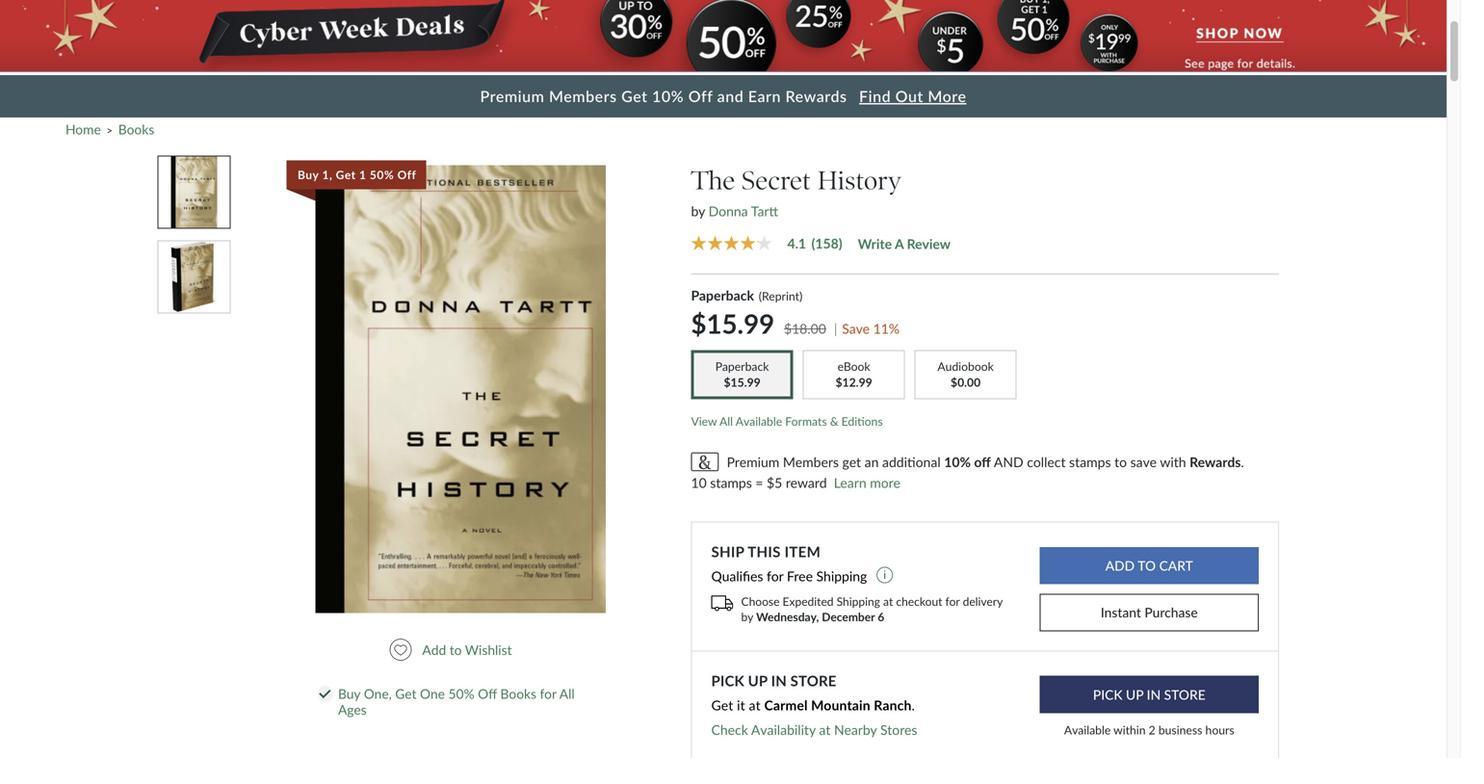 Task type: locate. For each thing, give the bounding box(es) containing it.
1 vertical spatial off
[[398, 168, 417, 182]]

0 horizontal spatial for
[[540, 686, 557, 702]]

0 vertical spatial premium
[[480, 87, 545, 106]]

books down wishlist
[[501, 686, 537, 702]]

0 horizontal spatial members
[[549, 87, 617, 106]]

ranch
[[874, 697, 912, 714]]

1 horizontal spatial books
[[501, 686, 537, 702]]

50% right 1
[[370, 168, 394, 182]]

0 vertical spatial off
[[689, 87, 713, 106]]

choose
[[741, 594, 780, 608]]

view all available formats & editions link
[[691, 414, 883, 428]]

stamps
[[1070, 454, 1111, 470], [710, 474, 752, 491]]

off right 1
[[398, 168, 417, 182]]

premium members get an additional 10% off and collect stamps to save with rewards . 10 stamps = $5 reward learn more
[[691, 454, 1245, 491]]

0 horizontal spatial 50%
[[370, 168, 394, 182]]

carmel
[[765, 697, 808, 714]]

rewards right with
[[1190, 454, 1241, 470]]

50% right one at bottom left
[[449, 686, 475, 702]]

purchase
[[1145, 605, 1198, 621]]

0 vertical spatial available
[[736, 414, 783, 428]]

more
[[928, 87, 967, 106]]

0 horizontal spatial buy
[[298, 168, 319, 182]]

None submit
[[1040, 547, 1259, 585], [1040, 676, 1259, 714], [1040, 547, 1259, 585], [1040, 676, 1259, 714]]

2 vertical spatial at
[[819, 722, 831, 738]]

$15.99 $18.00
[[691, 307, 827, 340]]

nearby stores
[[834, 722, 918, 738]]

choose expedited shipping at checkout for delivery by
[[741, 594, 1003, 624]]

0 horizontal spatial all
[[560, 686, 575, 702]]

for
[[767, 568, 784, 584], [946, 594, 960, 608], [540, 686, 557, 702]]

off
[[689, 87, 713, 106], [398, 168, 417, 182], [478, 686, 497, 702]]

alternative view 2 of the secret history image
[[171, 241, 218, 313]]

0 vertical spatial by
[[691, 203, 705, 219]]

2 vertical spatial for
[[540, 686, 557, 702]]

10% left off
[[944, 454, 971, 470]]

1 horizontal spatial by
[[741, 610, 754, 624]]

get left one at bottom left
[[395, 686, 417, 702]]

home
[[66, 121, 101, 137]]

by left donna at the top of the page
[[691, 203, 705, 219]]

50% inside list box
[[370, 168, 394, 182]]

$5
[[767, 474, 783, 491]]

1 vertical spatial by
[[741, 610, 754, 624]]

1 horizontal spatial buy
[[338, 686, 361, 702]]

50% for 1
[[370, 168, 394, 182]]

50%
[[370, 168, 394, 182], [449, 686, 475, 702]]

members inside the premium members get an additional 10% off and collect stamps to save with rewards . 10 stamps = $5 reward learn more
[[783, 454, 839, 470]]

earn
[[748, 87, 781, 106]]

add
[[422, 642, 446, 658]]

1 horizontal spatial at
[[819, 722, 831, 738]]

0 horizontal spatial premium
[[480, 87, 545, 106]]

2 horizontal spatial for
[[946, 594, 960, 608]]

wishlist
[[465, 642, 512, 658]]

for inside buy one, get one 50% off books for all ages
[[540, 686, 557, 702]]

the secret history image
[[315, 165, 606, 613]]

by down choose in the right bottom of the page
[[741, 610, 754, 624]]

4.1
[[788, 235, 807, 251]]

0 vertical spatial stamps
[[1070, 454, 1111, 470]]

1 horizontal spatial .
[[1241, 454, 1245, 470]]

1 horizontal spatial all
[[720, 414, 733, 428]]

0 vertical spatial .
[[1241, 454, 1245, 470]]

off down wishlist
[[478, 686, 497, 702]]

1 horizontal spatial to
[[1115, 454, 1127, 470]]

get left 1
[[336, 168, 356, 182]]

at up 6
[[884, 594, 893, 608]]

collect
[[1027, 454, 1066, 470]]

stamps left =
[[710, 474, 752, 491]]

&
[[830, 414, 839, 428]]

to right add
[[450, 642, 462, 658]]

save
[[1131, 454, 1157, 470]]

0 vertical spatial for
[[767, 568, 784, 584]]

10%
[[652, 87, 684, 106], [944, 454, 971, 470]]

1 horizontal spatial 50%
[[449, 686, 475, 702]]

2 horizontal spatial at
[[884, 594, 893, 608]]

0 vertical spatial 50%
[[370, 168, 394, 182]]

learn more link
[[834, 472, 901, 494]]

1 vertical spatial shipping
[[837, 594, 881, 608]]

1 vertical spatial premium
[[727, 454, 780, 470]]

1 vertical spatial books
[[501, 686, 537, 702]]

off inside list box
[[398, 168, 417, 182]]

rewards inside the premium members get an additional 10% off and collect stamps to save with rewards . 10 stamps = $5 reward learn more
[[1190, 454, 1241, 470]]

1 vertical spatial for
[[946, 594, 960, 608]]

1 horizontal spatial rewards
[[1190, 454, 1241, 470]]

write a review
[[858, 235, 951, 252]]

0 horizontal spatial to
[[450, 642, 462, 658]]

1 vertical spatial rewards
[[1190, 454, 1241, 470]]

0 horizontal spatial at
[[749, 697, 761, 714]]

books right home link
[[118, 121, 154, 137]]

to left save
[[1115, 454, 1127, 470]]

1
[[359, 168, 367, 182]]

0 vertical spatial to
[[1115, 454, 1127, 470]]

. right with
[[1241, 454, 1245, 470]]

by inside choose expedited shipping at checkout for delivery by
[[741, 610, 754, 624]]

0 vertical spatial at
[[884, 594, 893, 608]]

ebook
[[838, 359, 871, 373]]

off left "and"
[[689, 87, 713, 106]]

rewards right earn
[[786, 87, 847, 106]]

0 vertical spatial buy
[[298, 168, 319, 182]]

1 horizontal spatial 10%
[[944, 454, 971, 470]]

0 horizontal spatial books
[[118, 121, 154, 137]]

off inside buy one, get one 50% off books for all ages
[[478, 686, 497, 702]]

buy up 'ages'
[[338, 686, 361, 702]]

get left "and"
[[622, 87, 648, 106]]

1 vertical spatial 50%
[[449, 686, 475, 702]]

buy for buy 1, get 1 50% off
[[298, 168, 319, 182]]

1 vertical spatial at
[[749, 697, 761, 714]]

0 horizontal spatial rewards
[[786, 87, 847, 106]]

50% inside buy one, get one 50% off books for all ages
[[449, 686, 475, 702]]

1 horizontal spatial members
[[783, 454, 839, 470]]

0 vertical spatial shipping
[[817, 568, 868, 584]]

1 vertical spatial 10%
[[944, 454, 971, 470]]

paperback
[[691, 287, 754, 303]]

stamps right collect
[[1070, 454, 1111, 470]]

get left it at the right
[[712, 697, 734, 714]]

(reprint)
[[759, 289, 803, 303]]

. inside the premium members get an additional 10% off and collect stamps to save with rewards . 10 stamps = $5 reward learn more
[[1241, 454, 1245, 470]]

buy
[[298, 168, 319, 182], [338, 686, 361, 702]]

10% inside the premium members get an additional 10% off and collect stamps to save with rewards . 10 stamps = $5 reward learn more
[[944, 454, 971, 470]]

available left formats
[[736, 414, 783, 428]]

0 horizontal spatial available
[[736, 414, 783, 428]]

buy 1, get 1 50% off
[[298, 168, 417, 182]]

members for get
[[549, 87, 617, 106]]

off for buy 1, get 1 50% off
[[398, 168, 417, 182]]

save 11%
[[842, 320, 900, 337]]

books inside buy one, get one 50% off books for all ages
[[501, 686, 537, 702]]

premium for premium members get an additional 10% off and collect stamps to save with rewards . 10 stamps = $5 reward learn more
[[727, 454, 780, 470]]

checkout
[[896, 594, 943, 608]]

at right it at the right
[[749, 697, 761, 714]]

instant purchase
[[1101, 605, 1198, 621]]

50% for one
[[449, 686, 475, 702]]

get inside buy one, get one 50% off books for all ages
[[395, 686, 417, 702]]

0 vertical spatial members
[[549, 87, 617, 106]]

1 horizontal spatial premium
[[727, 454, 780, 470]]

1 vertical spatial all
[[560, 686, 575, 702]]

(158)
[[812, 235, 843, 251]]

get inside list box
[[336, 168, 356, 182]]

ship
[[712, 543, 745, 560]]

add to wishlist link
[[389, 639, 521, 661]]

ebook $12.99
[[836, 359, 873, 389]]

books
[[118, 121, 154, 137], [501, 686, 537, 702]]

0 horizontal spatial off
[[398, 168, 417, 182]]

buy inside buy one, get one 50% off books for all ages
[[338, 686, 361, 702]]

10% left "and"
[[652, 87, 684, 106]]

. inside "pick up in store get it at carmel mountain ranch . check availability at nearby stores"
[[912, 697, 915, 714]]

get for one,
[[395, 686, 417, 702]]

$12.99
[[836, 375, 873, 389]]

buy left 1,
[[298, 168, 319, 182]]

1 vertical spatial buy
[[338, 686, 361, 702]]

available
[[736, 414, 783, 428], [1065, 723, 1111, 737]]

1 vertical spatial .
[[912, 697, 915, 714]]

1 horizontal spatial for
[[767, 568, 784, 584]]

premium inside the premium members get an additional 10% off and collect stamps to save with rewards . 10 stamps = $5 reward learn more
[[727, 454, 780, 470]]

formats
[[786, 414, 827, 428]]

0 horizontal spatial .
[[912, 697, 915, 714]]

1 horizontal spatial off
[[478, 686, 497, 702]]

0 horizontal spatial by
[[691, 203, 705, 219]]

by
[[691, 203, 705, 219], [741, 610, 754, 624]]

out
[[896, 87, 924, 106]]

write
[[858, 235, 892, 252]]

off
[[974, 454, 991, 470]]

1 vertical spatial stamps
[[710, 474, 752, 491]]

0 horizontal spatial stamps
[[710, 474, 752, 491]]

buy 1, get 1 50% off list box
[[265, 155, 664, 624]]

donna tartt link
[[709, 203, 779, 219]]

books link
[[118, 121, 154, 137]]

write a review button
[[858, 235, 951, 252]]

. up nearby stores
[[912, 697, 915, 714]]

2 vertical spatial off
[[478, 686, 497, 702]]

available left within
[[1065, 723, 1111, 737]]

buy inside list box
[[298, 168, 319, 182]]

0 vertical spatial rewards
[[786, 87, 847, 106]]

0 vertical spatial 10%
[[652, 87, 684, 106]]

0 vertical spatial all
[[720, 414, 733, 428]]

donna
[[709, 203, 748, 219]]

1 vertical spatial available
[[1065, 723, 1111, 737]]

review
[[907, 235, 951, 252]]

shipping inside "ship this item qualifies for free shipping"
[[817, 568, 868, 584]]

at down mountain
[[819, 722, 831, 738]]

all
[[720, 414, 733, 428], [560, 686, 575, 702]]

4.1 (158)
[[788, 235, 843, 251]]

1 vertical spatial members
[[783, 454, 839, 470]]



Task type: describe. For each thing, give the bounding box(es) containing it.
all inside buy one, get one 50% off books for all ages
[[560, 686, 575, 702]]

a
[[895, 235, 904, 252]]

for inside choose expedited shipping at checkout for delivery by
[[946, 594, 960, 608]]

home link
[[66, 121, 101, 137]]

available within 2 business hours
[[1065, 723, 1235, 737]]

wednesday, december 6
[[756, 610, 885, 624]]

6
[[878, 610, 885, 624]]

buy one, get one 50% off books for all ages link
[[338, 686, 593, 718]]

free
[[787, 568, 813, 584]]

up
[[748, 672, 768, 689]]

history
[[818, 165, 902, 196]]

check
[[712, 722, 749, 738]]

paperback (reprint)
[[691, 287, 803, 303]]

audiobook
[[938, 359, 994, 373]]

december
[[822, 610, 875, 624]]

at inside choose expedited shipping at checkout for delivery by
[[884, 594, 893, 608]]

=
[[756, 474, 764, 491]]

shipping inside choose expedited shipping at checkout for delivery by
[[837, 594, 881, 608]]

off for buy one, get one 50% off books for all ages
[[478, 686, 497, 702]]

business hours
[[1159, 723, 1235, 737]]

0 vertical spatial books
[[118, 121, 154, 137]]

item
[[785, 543, 821, 560]]

with
[[1160, 454, 1187, 470]]

additional
[[883, 454, 941, 470]]

ship this item qualifies for free shipping
[[712, 543, 871, 584]]

and
[[994, 454, 1024, 470]]

more
[[870, 474, 901, 491]]

buy one, get one 50% off books for all ages
[[338, 686, 575, 718]]

0 horizontal spatial 10%
[[652, 87, 684, 106]]

instant
[[1101, 605, 1142, 621]]

alternative view 1 of the secret history image
[[171, 157, 217, 228]]

1,
[[322, 168, 333, 182]]

1 vertical spatial to
[[450, 642, 462, 658]]

premium for premium members get 10% off and earn rewards find out more
[[480, 87, 545, 106]]

in
[[771, 672, 787, 689]]

for inside "ship this item qualifies for free shipping"
[[767, 568, 784, 584]]

view
[[691, 414, 717, 428]]

within
[[1114, 723, 1146, 737]]

cyber week deals! shop now image
[[0, 0, 1447, 71]]

by inside the secret history by donna tartt
[[691, 203, 705, 219]]

1 horizontal spatial available
[[1065, 723, 1111, 737]]

members for get
[[783, 454, 839, 470]]

one,
[[364, 686, 392, 702]]

pick
[[712, 672, 745, 689]]

$18.00
[[784, 320, 827, 337]]

to inside the premium members get an additional 10% off and collect stamps to save with rewards . 10 stamps = $5 reward learn more
[[1115, 454, 1127, 470]]

editions
[[842, 414, 883, 428]]

an
[[865, 454, 879, 470]]

10
[[691, 474, 707, 491]]

2 horizontal spatial off
[[689, 87, 713, 106]]

qualifies
[[712, 568, 764, 584]]

premium members get 10% off and earn rewards find out more
[[480, 87, 967, 106]]

check image
[[319, 690, 331, 699]]

add to wishlist
[[422, 642, 512, 658]]

get for members
[[622, 87, 648, 106]]

mountain
[[811, 697, 871, 714]]

it
[[737, 697, 746, 714]]

get inside "pick up in store get it at carmel mountain ranch . check availability at nearby stores"
[[712, 697, 734, 714]]

and
[[718, 87, 744, 106]]

$0.00
[[951, 375, 981, 389]]

expedited
[[783, 594, 834, 608]]

pick up in store get it at carmel mountain ranch . check availability at nearby stores
[[712, 672, 918, 738]]

this
[[748, 543, 781, 560]]

get for 1,
[[336, 168, 356, 182]]

get
[[843, 454, 861, 470]]

audiobook $0.00
[[938, 359, 994, 389]]

store
[[791, 672, 837, 689]]

ages
[[338, 702, 367, 718]]

availability
[[752, 722, 816, 738]]

instant purchase button
[[1040, 594, 1259, 632]]

reward
[[786, 474, 827, 491]]

view all available formats & editions
[[691, 414, 883, 428]]

the
[[691, 165, 735, 196]]

learn
[[834, 474, 867, 491]]

tartt
[[751, 203, 779, 219]]

2
[[1149, 723, 1156, 737]]

find
[[860, 87, 891, 106]]

one
[[420, 686, 445, 702]]

buy for buy one, get one 50% off books for all ages
[[338, 686, 361, 702]]

buy 1, get 1 50% off link
[[287, 161, 606, 613]]

secret
[[742, 165, 811, 196]]

$15.99
[[691, 307, 775, 340]]

check availability at nearby stores link
[[712, 722, 918, 739]]

delivery
[[963, 594, 1003, 608]]

1 horizontal spatial stamps
[[1070, 454, 1111, 470]]

the secret history by donna tartt
[[691, 165, 902, 219]]



Task type: vqa. For each thing, say whether or not it's contained in the screenshot.
new
no



